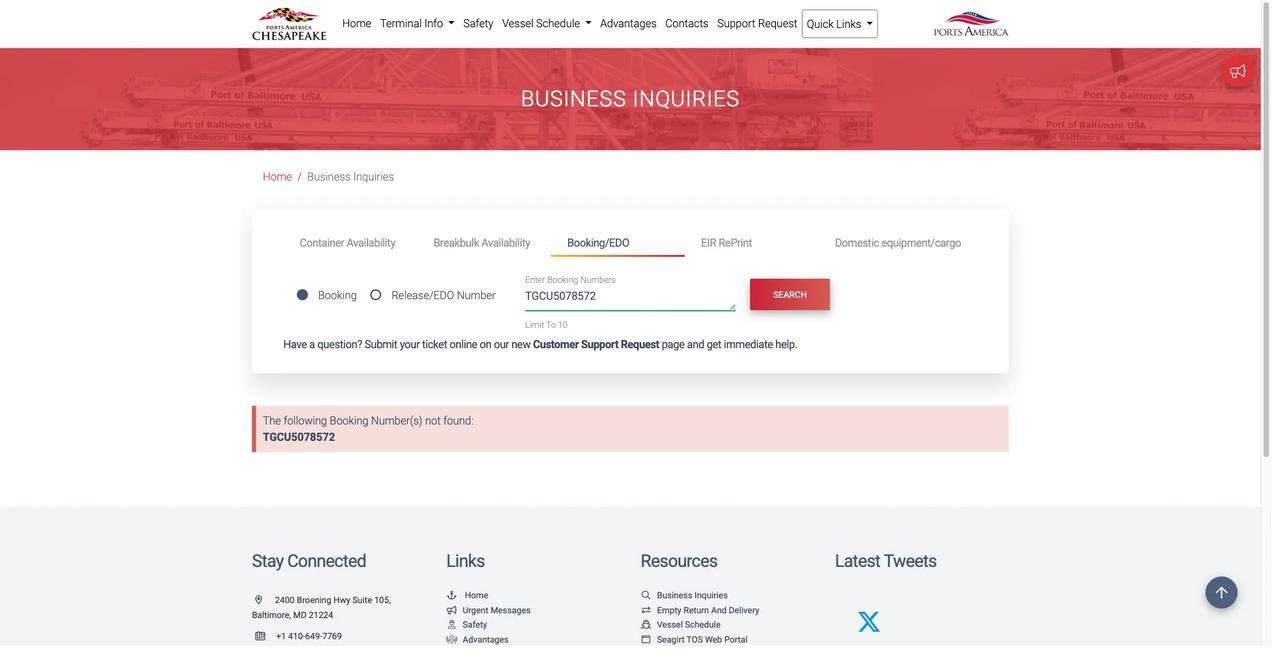 Task type: describe. For each thing, give the bounding box(es) containing it.
availability for breakbulk availability
[[482, 236, 531, 249]]

safety link for terminal info link
[[459, 10, 498, 37]]

domestic equipment/cargo link
[[819, 230, 978, 255]]

home for the leftmost home link
[[263, 171, 292, 183]]

1 vertical spatial advantages
[[463, 635, 509, 645]]

enter
[[526, 275, 546, 285]]

and
[[687, 339, 705, 352]]

+1
[[276, 632, 286, 642]]

web
[[705, 635, 723, 645]]

eir reprint
[[702, 236, 753, 249]]

submit
[[365, 339, 398, 352]]

2400
[[275, 596, 295, 606]]

booking/edo
[[568, 236, 630, 249]]

2 vertical spatial business inquiries
[[657, 591, 728, 601]]

suite
[[353, 596, 372, 606]]

empty
[[657, 606, 682, 616]]

0 vertical spatial booking
[[548, 275, 579, 285]]

anchor image
[[447, 592, 458, 600]]

seagirt
[[657, 635, 685, 645]]

+1 410-649-7769 link
[[252, 632, 342, 642]]

search image
[[641, 592, 652, 600]]

home link for "urgent messages" link
[[447, 591, 489, 601]]

the
[[263, 415, 281, 428]]

number(s)
[[371, 415, 423, 428]]

limit to 10
[[526, 320, 568, 330]]

7769
[[323, 632, 342, 642]]

contacts link
[[662, 10, 713, 37]]

quick links
[[807, 17, 865, 30]]

baltimore,
[[252, 610, 291, 621]]

home link for terminal info link
[[338, 10, 376, 37]]

container availability link
[[284, 230, 417, 255]]

domestic equipment/cargo
[[836, 236, 962, 249]]

urgent messages link
[[447, 606, 531, 616]]

to
[[547, 320, 556, 330]]

2 horizontal spatial business
[[657, 591, 693, 601]]

0 vertical spatial business
[[521, 86, 627, 112]]

eir
[[702, 236, 717, 249]]

hwy
[[334, 596, 351, 606]]

1 vertical spatial business
[[307, 171, 351, 183]]

0 vertical spatial vessel schedule link
[[498, 10, 596, 37]]

info
[[425, 17, 443, 30]]

21224
[[309, 610, 333, 621]]

1 vertical spatial advantages link
[[447, 635, 509, 645]]

tweets
[[884, 551, 937, 572]]

latest
[[836, 551, 881, 572]]

the following booking number(s) not found: tgcu5078572
[[263, 415, 474, 444]]

immediate
[[724, 339, 773, 352]]

ticket
[[422, 339, 447, 352]]

2 vertical spatial inquiries
[[695, 591, 728, 601]]

enter booking numbers
[[526, 275, 616, 285]]

0 horizontal spatial request
[[621, 339, 660, 352]]

get
[[707, 339, 722, 352]]

Enter Booking Numbers text field
[[526, 288, 736, 311]]

0 vertical spatial links
[[837, 17, 862, 30]]

1 horizontal spatial vessel
[[657, 620, 683, 631]]

container availability
[[300, 236, 396, 249]]

breakbulk
[[434, 236, 479, 249]]

410-
[[288, 632, 305, 642]]

ship image
[[641, 621, 652, 630]]

resources
[[641, 551, 718, 572]]

stay
[[252, 551, 284, 572]]

online
[[450, 339, 478, 352]]

urgent messages
[[463, 606, 531, 616]]

connected
[[287, 551, 366, 572]]

1 horizontal spatial request
[[759, 17, 798, 30]]

customer support request link
[[533, 339, 660, 352]]

page
[[662, 339, 685, 352]]

support request
[[718, 17, 798, 30]]

tgcu5078572
[[263, 431, 335, 444]]

2400 broening hwy suite 105, baltimore, md 21224
[[252, 596, 391, 621]]

numbers
[[581, 275, 616, 285]]

1 vertical spatial schedule
[[685, 620, 721, 631]]

breakbulk availability
[[434, 236, 531, 249]]

our
[[494, 339, 509, 352]]

1 vertical spatial support
[[582, 339, 619, 352]]

quick
[[807, 17, 834, 30]]

eir reprint link
[[685, 230, 819, 255]]

booking/edo link
[[551, 230, 685, 257]]

support request link
[[713, 10, 802, 37]]

advantages inside the advantages link
[[601, 17, 657, 30]]

your
[[400, 339, 420, 352]]

broening
[[297, 596, 332, 606]]

stay connected
[[252, 551, 366, 572]]

649-
[[305, 632, 323, 642]]

2400 broening hwy suite 105, baltimore, md 21224 link
[[252, 596, 391, 621]]

search button
[[750, 279, 831, 311]]

have a question? submit your ticket online on our new customer support request page and get immediate help.
[[284, 339, 798, 352]]

booking inside 'the following booking number(s) not found: tgcu5078572'
[[330, 415, 369, 428]]

release/edo number
[[392, 289, 496, 302]]



Task type: vqa. For each thing, say whether or not it's contained in the screenshot.
Administration
no



Task type: locate. For each thing, give the bounding box(es) containing it.
urgent
[[463, 606, 489, 616]]

booking right the enter
[[548, 275, 579, 285]]

vessel schedule link
[[498, 10, 596, 37], [641, 620, 721, 631]]

help.
[[776, 339, 798, 352]]

number
[[457, 289, 496, 302]]

delivery
[[729, 606, 760, 616]]

home for home link for terminal info link
[[342, 17, 372, 30]]

1 horizontal spatial links
[[837, 17, 862, 30]]

advantages left contacts
[[601, 17, 657, 30]]

1 horizontal spatial home
[[342, 17, 372, 30]]

exchange image
[[641, 606, 652, 615]]

0 horizontal spatial home link
[[263, 171, 292, 183]]

advantages link down "urgent"
[[447, 635, 509, 645]]

1 vertical spatial vessel schedule link
[[641, 620, 721, 631]]

equipment/cargo
[[882, 236, 962, 249]]

0 vertical spatial advantages link
[[596, 10, 662, 37]]

found:
[[444, 415, 474, 428]]

2 horizontal spatial home link
[[447, 591, 489, 601]]

2 vertical spatial home
[[465, 591, 489, 601]]

quick links link
[[802, 10, 879, 38]]

1 horizontal spatial business
[[521, 86, 627, 112]]

0 vertical spatial advantages
[[601, 17, 657, 30]]

0 vertical spatial vessel schedule
[[503, 17, 583, 30]]

vessel
[[503, 17, 534, 30], [657, 620, 683, 631]]

1 vertical spatial home link
[[263, 171, 292, 183]]

home
[[342, 17, 372, 30], [263, 171, 292, 183], [465, 591, 489, 601]]

safety link right info
[[459, 10, 498, 37]]

2 horizontal spatial home
[[465, 591, 489, 601]]

messages
[[491, 606, 531, 616]]

container
[[300, 236, 344, 249]]

0 horizontal spatial support
[[582, 339, 619, 352]]

request left quick
[[759, 17, 798, 30]]

safety link down "urgent"
[[447, 620, 487, 631]]

1 vertical spatial safety link
[[447, 620, 487, 631]]

seagirt tos web portal
[[657, 635, 748, 645]]

0 vertical spatial home link
[[338, 10, 376, 37]]

1 vertical spatial business inquiries
[[307, 171, 394, 183]]

0 horizontal spatial business
[[307, 171, 351, 183]]

1 vertical spatial links
[[447, 551, 485, 572]]

0 vertical spatial safety
[[464, 17, 494, 30]]

0 vertical spatial vessel
[[503, 17, 534, 30]]

terminal info
[[380, 17, 446, 30]]

breakbulk availability link
[[417, 230, 551, 255]]

request
[[759, 17, 798, 30], [621, 339, 660, 352]]

0 vertical spatial business inquiries
[[521, 86, 740, 112]]

a
[[310, 339, 315, 352]]

0 horizontal spatial advantages link
[[447, 635, 509, 645]]

request left page
[[621, 339, 660, 352]]

1 availability from the left
[[347, 236, 396, 249]]

1 horizontal spatial advantages
[[601, 17, 657, 30]]

1 vertical spatial safety
[[463, 620, 487, 631]]

0 horizontal spatial home
[[263, 171, 292, 183]]

2 vertical spatial home link
[[447, 591, 489, 601]]

1 horizontal spatial home link
[[338, 10, 376, 37]]

2 vertical spatial business
[[657, 591, 693, 601]]

availability right container
[[347, 236, 396, 249]]

release/edo
[[392, 289, 455, 302]]

0 horizontal spatial vessel schedule link
[[498, 10, 596, 37]]

support
[[718, 17, 756, 30], [582, 339, 619, 352]]

support right customer
[[582, 339, 619, 352]]

business
[[521, 86, 627, 112], [307, 171, 351, 183], [657, 591, 693, 601]]

advantages
[[601, 17, 657, 30], [463, 635, 509, 645]]

1 horizontal spatial availability
[[482, 236, 531, 249]]

map marker alt image
[[256, 596, 273, 605]]

availability for container availability
[[347, 236, 396, 249]]

safety
[[464, 17, 494, 30], [463, 620, 487, 631]]

portal
[[725, 635, 748, 645]]

terminal
[[380, 17, 422, 30]]

user hard hat image
[[447, 621, 458, 630]]

safety link for "urgent messages" link
[[447, 620, 487, 631]]

1 horizontal spatial advantages link
[[596, 10, 662, 37]]

booking
[[548, 275, 579, 285], [318, 289, 357, 302], [330, 415, 369, 428]]

1 vertical spatial request
[[621, 339, 660, 352]]

1 horizontal spatial vessel schedule link
[[641, 620, 721, 631]]

question?
[[318, 339, 362, 352]]

+1 410-649-7769
[[276, 632, 342, 642]]

latest tweets
[[836, 551, 937, 572]]

contacts
[[666, 17, 709, 30]]

terminal info link
[[376, 10, 459, 37]]

seagirt tos web portal link
[[641, 635, 748, 645]]

links right quick
[[837, 17, 862, 30]]

0 horizontal spatial vessel
[[503, 17, 534, 30]]

tos
[[687, 635, 703, 645]]

0 horizontal spatial links
[[447, 551, 485, 572]]

0 horizontal spatial advantages
[[463, 635, 509, 645]]

105,
[[375, 596, 391, 606]]

vessel schedule
[[503, 17, 583, 30], [657, 620, 721, 631]]

availability
[[347, 236, 396, 249], [482, 236, 531, 249]]

0 horizontal spatial schedule
[[536, 17, 580, 30]]

0 vertical spatial inquiries
[[633, 86, 740, 112]]

not
[[425, 415, 441, 428]]

following
[[284, 415, 327, 428]]

phone office image
[[256, 633, 276, 641]]

have
[[284, 339, 307, 352]]

1 horizontal spatial vessel schedule
[[657, 620, 721, 631]]

links up anchor icon
[[447, 551, 485, 572]]

10
[[558, 320, 568, 330]]

booking up question?
[[318, 289, 357, 302]]

0 horizontal spatial vessel schedule
[[503, 17, 583, 30]]

1 horizontal spatial schedule
[[685, 620, 721, 631]]

0 vertical spatial home
[[342, 17, 372, 30]]

0 vertical spatial safety link
[[459, 10, 498, 37]]

go to top image
[[1206, 577, 1238, 609]]

search
[[774, 290, 807, 300]]

1 vertical spatial vessel
[[657, 620, 683, 631]]

home link
[[338, 10, 376, 37], [263, 171, 292, 183], [447, 591, 489, 601]]

reprint
[[719, 236, 753, 249]]

0 vertical spatial support
[[718, 17, 756, 30]]

return
[[684, 606, 710, 616]]

2 availability from the left
[[482, 236, 531, 249]]

safety down "urgent"
[[463, 620, 487, 631]]

booking right following
[[330, 415, 369, 428]]

on
[[480, 339, 492, 352]]

availability up the enter
[[482, 236, 531, 249]]

2 vertical spatial booking
[[330, 415, 369, 428]]

limit
[[526, 320, 545, 330]]

0 horizontal spatial availability
[[347, 236, 396, 249]]

browser image
[[641, 636, 652, 644]]

1 horizontal spatial support
[[718, 17, 756, 30]]

md
[[293, 610, 307, 621]]

bullhorn image
[[447, 606, 458, 615]]

advantages down "urgent messages" link
[[463, 635, 509, 645]]

empty return and delivery link
[[641, 606, 760, 616]]

1 vertical spatial home
[[263, 171, 292, 183]]

1 vertical spatial booking
[[318, 289, 357, 302]]

0 vertical spatial request
[[759, 17, 798, 30]]

vessel inside vessel schedule link
[[503, 17, 534, 30]]

safety right info
[[464, 17, 494, 30]]

business inquiries link
[[641, 591, 728, 601]]

domestic
[[836, 236, 880, 249]]

support right contacts
[[718, 17, 756, 30]]

advantages link left contacts
[[596, 10, 662, 37]]

safety link
[[459, 10, 498, 37], [447, 620, 487, 631]]

customer
[[533, 339, 579, 352]]

hand receiving image
[[447, 636, 458, 644]]

1 vertical spatial inquiries
[[353, 171, 394, 183]]

and
[[712, 606, 727, 616]]

schedule
[[536, 17, 580, 30], [685, 620, 721, 631]]

0 vertical spatial schedule
[[536, 17, 580, 30]]

new
[[512, 339, 531, 352]]

inquiries
[[633, 86, 740, 112], [353, 171, 394, 183], [695, 591, 728, 601]]

empty return and delivery
[[657, 606, 760, 616]]

1 vertical spatial vessel schedule
[[657, 620, 721, 631]]



